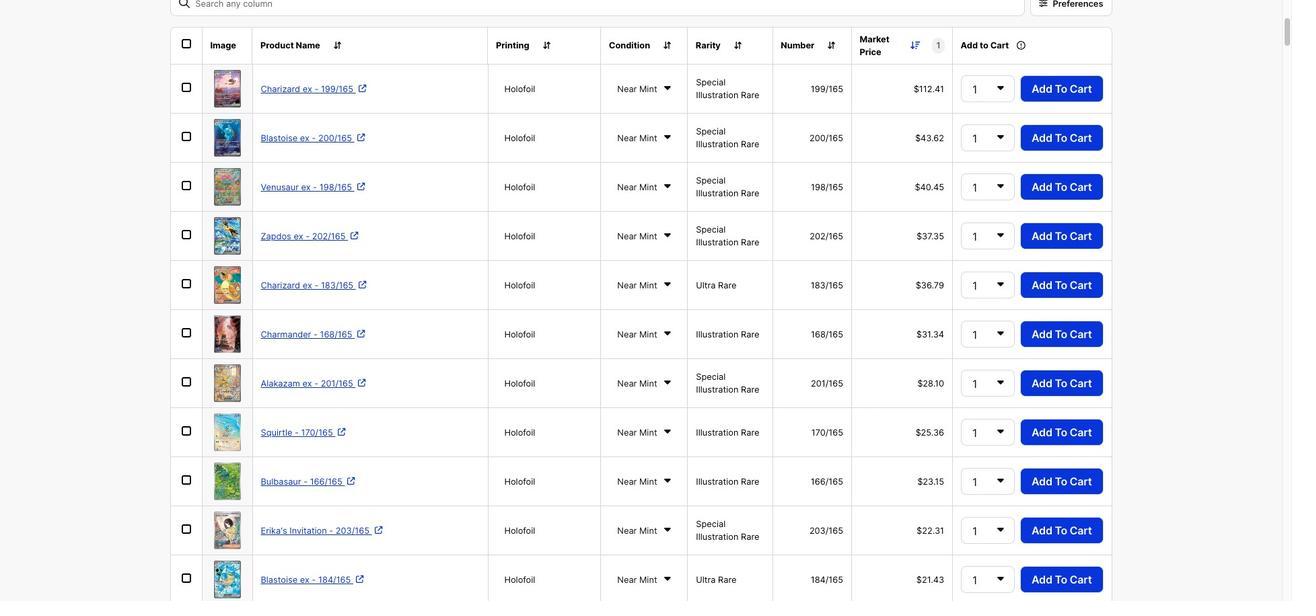 Task type: describe. For each thing, give the bounding box(es) containing it.
1 203/165 from the left
[[336, 526, 369, 536]]

1 198/165 from the left
[[320, 182, 352, 192]]

zapdos ex - 202/165
[[261, 231, 348, 241]]

add to cart for $37.35
[[1032, 230, 1092, 243]]

squirtle - 170/165 link
[[261, 428, 346, 438]]

special illustration rare for 199/165
[[696, 77, 759, 100]]

erika's invitation - 203/165 link
[[261, 526, 382, 536]]

charmander - 168/165 link
[[261, 329, 365, 340]]

near mint field for 201/165
[[609, 372, 679, 396]]

9 holofoil from the top
[[504, 477, 535, 487]]

1 field for $21.43
[[961, 567, 1015, 594]]

venusaur ex - 198/165 link
[[261, 182, 365, 192]]

2 168/165 from the left
[[811, 329, 843, 340]]

near for 166/165
[[617, 477, 637, 487]]

arrow up right from square image for zapdos ex - 202/165
[[351, 232, 358, 240]]

1 184/165 from the left
[[318, 575, 351, 585]]

illustration for 200/165
[[696, 139, 739, 149]]

product
[[260, 41, 294, 51]]

market price
[[860, 34, 890, 57]]

add for $40.45
[[1032, 180, 1052, 194]]

charizard ex - 183/165
[[261, 280, 356, 290]]

holofoil for 201/165
[[504, 379, 535, 389]]

venusaur ex - 198/165 thumbnail image
[[214, 168, 241, 206]]

bulbasaur
[[261, 477, 301, 487]]

1 right arrow down wide short icon
[[936, 41, 941, 51]]

$36.79
[[916, 280, 944, 290]]

mint for 200/165
[[639, 133, 657, 143]]

near mint for 168/165
[[617, 329, 657, 340]]

arrow up right from square image for bulbasaur - 166/165
[[348, 477, 355, 486]]

2 166/165 from the left
[[811, 477, 843, 487]]

2 201/165 from the left
[[811, 379, 843, 389]]

add to cart for $22.31
[[1032, 524, 1092, 538]]

illustration rare for 166/165
[[696, 477, 759, 487]]

2 170/165 from the left
[[811, 428, 843, 438]]

cart for $31.34
[[1070, 328, 1092, 341]]

holofoil for 183/165
[[504, 280, 535, 290]]

illustration for 202/165
[[696, 238, 739, 248]]

holofoil for 203/165
[[504, 526, 535, 536]]

$37.35
[[917, 231, 944, 241]]

near mint for 183/165
[[617, 280, 657, 290]]

arrow down arrow up image for product name
[[334, 41, 341, 50]]

1 202/165 from the left
[[312, 231, 346, 241]]

- for 201/165
[[314, 379, 318, 389]]

1 for $37.35
[[973, 230, 978, 244]]

near mint field for 183/165
[[609, 274, 679, 297]]

blastoise ex - 200/165 link
[[261, 133, 365, 143]]

near mint for 198/165
[[617, 182, 657, 192]]

special illustration rare for 203/165
[[696, 520, 759, 543]]

$31.34
[[917, 329, 944, 340]]

charizard for charizard ex - 199/165
[[261, 84, 300, 94]]

7 illustration from the top
[[696, 428, 739, 438]]

1 199/165 from the left
[[321, 84, 353, 94]]

near mint field for 199/165
[[609, 77, 679, 101]]

to for $36.79
[[1055, 279, 1067, 292]]

alakazam
[[261, 379, 300, 389]]

caret down image for $37.35
[[997, 230, 1004, 240]]

squirtle
[[261, 428, 292, 438]]

caret down image for $28.10
[[997, 377, 1004, 388]]

arrow up right from square image inside "squirtle - 170/165" link
[[338, 428, 346, 437]]

cart for $21.43
[[1070, 573, 1092, 587]]

add to cart for $28.10
[[1032, 377, 1092, 390]]

1 field for $22.31
[[961, 518, 1015, 545]]

2 199/165 from the left
[[811, 84, 843, 94]]

squirtle - 170/165 thumbnail image
[[214, 414, 241, 452]]

1 field for $37.35
[[961, 223, 1015, 250]]

arrow up right from square image inside charmander - 168/165 link
[[357, 330, 365, 339]]

alakazam ex - 201/165
[[261, 379, 356, 389]]

name
[[296, 41, 320, 51]]

caret down image for $112.41
[[997, 82, 1004, 93]]

illustration rare for 170/165
[[696, 428, 759, 438]]

blastoise ex - 184/165
[[261, 575, 353, 585]]

add to cart
[[961, 41, 1009, 51]]

arrow down arrow up image for number
[[828, 41, 836, 50]]

2 200/165 from the left
[[810, 133, 843, 143]]

arrow down wide short image
[[910, 41, 920, 50]]

holofoil for 200/165
[[504, 133, 535, 143]]

ex for 184/165
[[300, 575, 310, 585]]

charizard ex - 183/165 link
[[261, 280, 366, 290]]

cart for $37.35
[[1070, 230, 1092, 243]]

number
[[781, 41, 815, 51]]

near for 170/165
[[617, 428, 637, 438]]

blastoise for blastoise ex - 184/165
[[261, 575, 298, 585]]

add to cart for $21.43
[[1032, 573, 1092, 587]]

1 200/165 from the left
[[318, 133, 352, 143]]

to for $37.35
[[1055, 230, 1067, 243]]

near mint for 166/165
[[617, 477, 657, 487]]

to
[[980, 41, 989, 51]]

special for 198/165
[[696, 176, 726, 186]]

charizard ex - 183/165 thumbnail image
[[214, 267, 241, 304]]

ex for 183/165
[[303, 280, 312, 290]]

add to cart for $23.15
[[1032, 475, 1092, 489]]

illustration for 198/165
[[696, 189, 739, 199]]

arrow up right from square image for alakazam ex - 201/165
[[358, 379, 366, 388]]

cart for $25.36
[[1070, 426, 1092, 440]]

blastoise ex - 200/165 thumbnail image
[[214, 119, 241, 157]]

charizard ex - 199/165
[[261, 84, 356, 94]]

near mint field for 198/165
[[609, 175, 679, 199]]

1 for $40.45
[[973, 181, 978, 195]]

add to cart button for $36.79
[[1020, 272, 1103, 299]]

near mint for 203/165
[[617, 526, 657, 536]]

venusaur
[[261, 182, 299, 192]]

caret down image for $36.79
[[997, 279, 1004, 289]]

bulbasaur - 166/165
[[261, 477, 345, 487]]

caret down image for 184/165
[[665, 573, 671, 584]]

mint for 170/165
[[639, 428, 657, 438]]

holofoil for 184/165
[[504, 575, 535, 585]]

1 183/165 from the left
[[321, 280, 353, 290]]

zapdos
[[261, 231, 291, 241]]

circle exclamation image
[[1017, 41, 1026, 50]]

near for 198/165
[[617, 182, 637, 192]]

1 field for $31.34
[[961, 321, 1015, 348]]

cart for $28.10
[[1070, 377, 1092, 390]]

ultra for 184/165
[[696, 575, 716, 585]]

add to cart button for $28.10
[[1020, 370, 1103, 397]]

to for $21.43
[[1055, 573, 1067, 587]]

1 168/165 from the left
[[320, 329, 352, 340]]

arrow up right from square image for 183/165
[[359, 281, 366, 289]]

cart for $43.62
[[1070, 131, 1092, 145]]

special for 201/165
[[696, 372, 726, 382]]

near mint field for 170/165
[[609, 421, 679, 445]]

- for 198/165
[[313, 182, 317, 192]]

1 166/165 from the left
[[310, 477, 342, 487]]

cart for $40.45
[[1070, 180, 1092, 194]]

squirtle - 170/165
[[261, 428, 335, 438]]

special illustration rare for 201/165
[[696, 372, 759, 395]]

6 holofoil from the top
[[504, 329, 535, 340]]

near for 200/165
[[617, 133, 637, 143]]

to for $28.10
[[1055, 377, 1067, 390]]

caret down image for 202/165
[[665, 230, 671, 240]]

add for $31.34
[[1032, 328, 1052, 341]]

add to cart for $112.41
[[1032, 82, 1092, 96]]

blastoise ex - 184/165 thumbnail image
[[214, 561, 241, 599]]



Task type: vqa. For each thing, say whether or not it's contained in the screenshot.


Task type: locate. For each thing, give the bounding box(es) containing it.
printing
[[496, 41, 529, 51]]

0 vertical spatial illustration rare
[[696, 329, 759, 340]]

1 down add to cart
[[973, 83, 978, 96]]

1 field right $43.62
[[961, 125, 1015, 152]]

1 special illustration rare from the top
[[696, 77, 759, 100]]

2 1 field from the top
[[961, 125, 1015, 152]]

1 add to cart from the top
[[1032, 82, 1092, 96]]

3 add to cart button from the top
[[1020, 174, 1103, 201]]

illustration
[[696, 90, 739, 100], [696, 139, 739, 149], [696, 189, 739, 199], [696, 238, 739, 248], [696, 329, 739, 340], [696, 385, 739, 395], [696, 428, 739, 438], [696, 477, 739, 487], [696, 532, 739, 543]]

erika's
[[261, 526, 287, 536]]

0 horizontal spatial 184/165
[[318, 575, 351, 585]]

arrow down arrow up image
[[334, 41, 341, 50], [543, 41, 550, 50], [664, 41, 671, 50], [828, 41, 836, 50]]

bulbasaur - 166/165 link
[[261, 477, 355, 487]]

special illustration rare for 202/165
[[696, 225, 759, 248]]

arrow down arrow up image for condition
[[664, 41, 671, 50]]

202/165
[[312, 231, 346, 241], [810, 231, 843, 241]]

10 add to cart from the top
[[1032, 524, 1092, 538]]

ex right zapdos
[[294, 231, 303, 241]]

- right zapdos
[[306, 231, 310, 241]]

1 horizontal spatial 198/165
[[811, 182, 843, 192]]

8 near from the top
[[617, 428, 637, 438]]

1 horizontal spatial 168/165
[[811, 329, 843, 340]]

0 horizontal spatial 198/165
[[320, 182, 352, 192]]

1 right $36.79
[[973, 279, 978, 293]]

11 mint from the top
[[639, 575, 657, 585]]

1 field right $25.36
[[961, 419, 1015, 446]]

1 special from the top
[[696, 77, 726, 87]]

blastoise up "venusaur"
[[261, 133, 298, 143]]

4 illustration from the top
[[696, 238, 739, 248]]

1 field down add to cart
[[961, 75, 1015, 102]]

5 mint from the top
[[639, 280, 657, 290]]

ex for 202/165
[[294, 231, 303, 241]]

to for $43.62
[[1055, 131, 1067, 145]]

caret down image for 200/165
[[665, 131, 671, 142]]

charizard ex - 199/165 thumbnail image
[[214, 70, 241, 108]]

0 horizontal spatial 202/165
[[312, 231, 346, 241]]

10 add to cart button from the top
[[1020, 518, 1103, 545]]

- right squirtle
[[295, 428, 299, 438]]

sliders image
[[1039, 0, 1048, 7]]

add to cart button for $23.15
[[1020, 469, 1103, 495]]

add for $37.35
[[1032, 230, 1052, 243]]

add to cart button for $37.35
[[1020, 223, 1103, 250]]

- right the invitation
[[329, 526, 333, 536]]

add to cart button for $22.31
[[1020, 518, 1103, 545]]

201/165
[[321, 379, 353, 389], [811, 379, 843, 389]]

to
[[1055, 82, 1067, 96], [1055, 131, 1067, 145], [1055, 180, 1067, 194], [1055, 230, 1067, 243], [1055, 279, 1067, 292], [1055, 328, 1067, 341], [1055, 377, 1067, 390], [1055, 426, 1067, 440], [1055, 475, 1067, 489], [1055, 524, 1067, 538], [1055, 573, 1067, 587]]

Search any column field
[[170, 0, 1025, 16]]

7 add to cart from the top
[[1032, 377, 1092, 390]]

near for 203/165
[[617, 526, 637, 536]]

1 for $28.10
[[973, 378, 978, 391]]

1 horizontal spatial 202/165
[[810, 231, 843, 241]]

arrow up right from square image right squirtle - 170/165
[[338, 428, 346, 437]]

cart for $112.41
[[1070, 82, 1092, 96]]

arrow up right from square image inside blastoise ex - 200/165 link
[[357, 133, 365, 142]]

2 charizard from the top
[[261, 280, 300, 290]]

10 mint from the top
[[639, 526, 657, 536]]

3 add to cart from the top
[[1032, 180, 1092, 194]]

add
[[961, 41, 978, 51], [1032, 82, 1052, 96], [1032, 131, 1052, 145], [1032, 180, 1052, 194], [1032, 230, 1052, 243], [1032, 279, 1052, 292], [1032, 328, 1052, 341], [1032, 377, 1052, 390], [1032, 426, 1052, 440], [1032, 475, 1052, 489], [1032, 524, 1052, 538], [1032, 573, 1052, 587]]

arrow up right from square image right alakazam ex - 201/165
[[358, 379, 366, 388]]

special for 200/165
[[696, 126, 726, 137]]

1 near mint field from the top
[[609, 77, 679, 101]]

2 illustration rare from the top
[[696, 428, 759, 438]]

ex for 201/165
[[302, 379, 312, 389]]

1 field right '$31.34'
[[961, 321, 1015, 348]]

add to cart for $40.45
[[1032, 180, 1092, 194]]

to for $31.34
[[1055, 328, 1067, 341]]

arrow up right from square image right bulbasaur - 166/165
[[348, 477, 355, 486]]

2 add to cart button from the top
[[1020, 125, 1103, 152]]

4 to from the top
[[1055, 230, 1067, 243]]

-
[[315, 84, 319, 94], [312, 133, 316, 143], [313, 182, 317, 192], [306, 231, 310, 241], [315, 280, 319, 290], [314, 329, 318, 340], [314, 379, 318, 389], [295, 428, 299, 438], [304, 477, 308, 487], [329, 526, 333, 536], [312, 575, 316, 585]]

6 1 field from the top
[[961, 321, 1015, 348]]

10 near from the top
[[617, 526, 637, 536]]

ex down the invitation
[[300, 575, 310, 585]]

170/165
[[301, 428, 333, 438], [811, 428, 843, 438]]

near mint field for 200/165
[[609, 126, 679, 150]]

8 to from the top
[[1055, 426, 1067, 440]]

ultra rare
[[696, 280, 737, 290], [696, 575, 737, 585]]

holofoil
[[504, 84, 535, 94], [504, 133, 535, 143], [504, 182, 535, 192], [504, 231, 535, 241], [504, 280, 535, 290], [504, 329, 535, 340], [504, 379, 535, 389], [504, 428, 535, 438], [504, 477, 535, 487], [504, 526, 535, 536], [504, 575, 535, 585]]

1 right $28.10
[[973, 378, 978, 391]]

0 horizontal spatial 203/165
[[336, 526, 369, 536]]

arrow up right from square image right erika's invitation - 203/165
[[375, 527, 382, 535]]

arrow up right from square image right venusaur ex - 198/165
[[357, 183, 365, 191]]

199/165
[[321, 84, 353, 94], [811, 84, 843, 94]]

5 special from the top
[[696, 372, 726, 382]]

near for 183/165
[[617, 280, 637, 290]]

1 field for $28.10
[[961, 370, 1015, 397]]

near mint
[[617, 84, 657, 94], [617, 133, 657, 143], [617, 182, 657, 192], [617, 231, 657, 241], [617, 280, 657, 290], [617, 329, 657, 340], [617, 379, 657, 389], [617, 428, 657, 438], [617, 477, 657, 487], [617, 526, 657, 536], [617, 575, 657, 585]]

6 near from the top
[[617, 329, 637, 340]]

1 field for $112.41
[[961, 75, 1015, 102]]

blastoise
[[261, 133, 298, 143], [261, 575, 298, 585]]

$23.15
[[917, 477, 944, 487]]

0 horizontal spatial 168/165
[[320, 329, 352, 340]]

1 field for $36.79
[[961, 272, 1015, 299]]

8 illustration from the top
[[696, 477, 739, 487]]

2 special illustration rare from the top
[[696, 126, 759, 149]]

$112.41
[[914, 84, 944, 94]]

1 for $22.31
[[973, 525, 978, 538]]

caret down image
[[997, 82, 1004, 93], [997, 131, 1004, 142], [997, 180, 1004, 191], [997, 230, 1004, 240], [665, 279, 671, 289], [997, 279, 1004, 289], [665, 328, 671, 339], [997, 377, 1004, 388], [997, 426, 1004, 437], [665, 475, 671, 486], [997, 475, 1004, 486]]

1 vertical spatial illustration rare
[[696, 428, 759, 438]]

9 near mint field from the top
[[609, 470, 679, 494]]

1 right $21.43
[[973, 574, 978, 588]]

to for $22.31
[[1055, 524, 1067, 538]]

3 near mint field from the top
[[609, 175, 679, 199]]

special for 203/165
[[696, 520, 726, 530]]

10 holofoil from the top
[[504, 526, 535, 536]]

invitation
[[290, 526, 327, 536]]

1 horizontal spatial 183/165
[[811, 280, 843, 290]]

199/165 up blastoise ex - 200/165 link
[[321, 84, 353, 94]]

1 right $22.31 in the bottom of the page
[[973, 525, 978, 538]]

None checkbox
[[181, 82, 191, 92], [181, 230, 191, 239], [181, 279, 191, 288], [181, 328, 191, 338], [181, 377, 191, 387], [181, 426, 191, 436], [181, 574, 191, 583], [181, 82, 191, 92], [181, 230, 191, 239], [181, 279, 191, 288], [181, 328, 191, 338], [181, 377, 191, 387], [181, 426, 191, 436], [181, 574, 191, 583]]

1 for $112.41
[[973, 83, 978, 96]]

0 horizontal spatial 170/165
[[301, 428, 333, 438]]

1
[[936, 41, 941, 51], [973, 83, 978, 96], [973, 132, 978, 145], [973, 181, 978, 195], [973, 230, 978, 244], [973, 279, 978, 293], [973, 329, 978, 342], [973, 378, 978, 391], [973, 427, 978, 440], [973, 476, 978, 489], [973, 525, 978, 538], [973, 574, 978, 588]]

- right "venusaur"
[[313, 182, 317, 192]]

- for 202/165
[[306, 231, 310, 241]]

0 horizontal spatial 166/165
[[310, 477, 342, 487]]

1 vertical spatial blastoise
[[261, 575, 298, 585]]

special illustration rare
[[696, 77, 759, 100], [696, 126, 759, 149], [696, 176, 759, 199], [696, 225, 759, 248], [696, 372, 759, 395], [696, 520, 759, 543]]

2 202/165 from the left
[[810, 231, 843, 241]]

9 near mint from the top
[[617, 477, 657, 487]]

rarity
[[696, 41, 721, 51]]

1 holofoil from the top
[[504, 84, 535, 94]]

4 1 field from the top
[[961, 223, 1015, 250]]

special
[[696, 77, 726, 87], [696, 126, 726, 137], [696, 176, 726, 186], [696, 225, 726, 235], [696, 372, 726, 382], [696, 520, 726, 530]]

2 183/165 from the left
[[811, 280, 843, 290]]

9 illustration from the top
[[696, 532, 739, 543]]

Near Mint field
[[609, 77, 679, 101], [609, 126, 679, 150], [609, 175, 679, 199], [609, 224, 679, 248], [609, 274, 679, 297], [609, 323, 679, 346], [609, 372, 679, 396], [609, 421, 679, 445], [609, 470, 679, 494], [609, 519, 679, 543], [609, 568, 679, 592]]

special illustration rare for 200/165
[[696, 126, 759, 149]]

5 add to cart from the top
[[1032, 279, 1092, 292]]

$22.31
[[917, 526, 944, 536]]

- down erika's invitation - 203/165
[[312, 575, 316, 585]]

ex right alakazam
[[302, 379, 312, 389]]

2 near mint field from the top
[[609, 126, 679, 150]]

arrow down arrow up image right name on the left top
[[334, 41, 341, 50]]

cart
[[991, 41, 1009, 51], [1070, 82, 1092, 96], [1070, 131, 1092, 145], [1070, 180, 1092, 194], [1070, 230, 1092, 243], [1070, 279, 1092, 292], [1070, 328, 1092, 341], [1070, 377, 1092, 390], [1070, 426, 1092, 440], [1070, 475, 1092, 489], [1070, 524, 1092, 538], [1070, 573, 1092, 587]]

mint for 184/165
[[639, 575, 657, 585]]

charizard down zapdos
[[261, 280, 300, 290]]

near for 201/165
[[617, 379, 637, 389]]

8 holofoil from the top
[[504, 428, 535, 438]]

$40.45
[[915, 182, 944, 192]]

charizard down product
[[261, 84, 300, 94]]

1 field right $37.35
[[961, 223, 1015, 250]]

arrow up right from square image inside erika's invitation - 203/165 link
[[375, 527, 382, 535]]

1 horizontal spatial 201/165
[[811, 379, 843, 389]]

2 198/165 from the left
[[811, 182, 843, 192]]

charmander
[[261, 329, 311, 340]]

1 right $37.35
[[973, 230, 978, 244]]

1 for $31.34
[[973, 329, 978, 342]]

3 illustration rare from the top
[[696, 477, 759, 487]]

2 illustration from the top
[[696, 139, 739, 149]]

cart for $22.31
[[1070, 524, 1092, 538]]

2 vertical spatial illustration rare
[[696, 477, 759, 487]]

11 near mint field from the top
[[609, 568, 679, 592]]

blastoise down erika's
[[261, 575, 298, 585]]

1 ultra from the top
[[696, 280, 716, 290]]

1 horizontal spatial 203/165
[[810, 526, 843, 536]]

add to cart button for $31.34
[[1020, 321, 1103, 348]]

add for $43.62
[[1032, 131, 1052, 145]]

magnifying glass image
[[179, 0, 190, 8]]

7 1 field from the top
[[961, 370, 1015, 397]]

9 to from the top
[[1055, 475, 1067, 489]]

1 field right $22.31 in the bottom of the page
[[961, 518, 1015, 545]]

arrow up right from square image
[[357, 133, 365, 142], [357, 183, 365, 191], [359, 281, 366, 289], [357, 330, 365, 339], [338, 428, 346, 437]]

near mint for 200/165
[[617, 133, 657, 143]]

8 1 field from the top
[[961, 419, 1015, 446]]

0 horizontal spatial 201/165
[[321, 379, 353, 389]]

2 holofoil from the top
[[504, 133, 535, 143]]

- up charmander - 168/165 link
[[315, 280, 319, 290]]

1 201/165 from the left
[[321, 379, 353, 389]]

condition
[[609, 41, 650, 51]]

200/165
[[318, 133, 352, 143], [810, 133, 843, 143]]

arrow up right from square image right charmander - 168/165
[[357, 330, 365, 339]]

8 near mint field from the top
[[609, 421, 679, 445]]

near mint for 201/165
[[617, 379, 657, 389]]

168/165
[[320, 329, 352, 340], [811, 329, 843, 340]]

add to cart
[[1032, 82, 1092, 96], [1032, 131, 1092, 145], [1032, 180, 1092, 194], [1032, 230, 1092, 243], [1032, 279, 1092, 292], [1032, 328, 1092, 341], [1032, 377, 1092, 390], [1032, 426, 1092, 440], [1032, 475, 1092, 489], [1032, 524, 1092, 538], [1032, 573, 1092, 587]]

4 add to cart from the top
[[1032, 230, 1092, 243]]

image
[[210, 41, 236, 51]]

1 field right $28.10
[[961, 370, 1015, 397]]

arrow up right from square image inside blastoise ex - 184/165 link
[[356, 576, 364, 584]]

caret down image for 170/165
[[665, 426, 671, 437]]

alakazam ex - 201/165 thumbnail image
[[214, 365, 241, 402]]

1 horizontal spatial 200/165
[[810, 133, 843, 143]]

1 field right $23.15
[[961, 469, 1015, 495]]

6 near mint field from the top
[[609, 323, 679, 346]]

add for $36.79
[[1032, 279, 1052, 292]]

charmander - 168/165
[[261, 329, 355, 340]]

ex
[[303, 84, 312, 94], [300, 133, 310, 143], [301, 182, 311, 192], [294, 231, 303, 241], [303, 280, 312, 290], [302, 379, 312, 389], [300, 575, 310, 585]]

1 field
[[961, 75, 1015, 102], [961, 125, 1015, 152], [961, 174, 1015, 201], [961, 223, 1015, 250], [961, 272, 1015, 299], [961, 321, 1015, 348], [961, 370, 1015, 397], [961, 419, 1015, 446], [961, 469, 1015, 495], [961, 518, 1015, 545], [961, 567, 1015, 594]]

erika's invitation - 203/165 thumbnail image
[[214, 512, 241, 550]]

- right charmander
[[314, 329, 318, 340]]

ex up charmander - 168/165
[[303, 280, 312, 290]]

5 holofoil from the top
[[504, 280, 535, 290]]

4 add to cart button from the top
[[1020, 223, 1103, 250]]

to for $25.36
[[1055, 426, 1067, 440]]

ex for 200/165
[[300, 133, 310, 143]]

0 horizontal spatial 183/165
[[321, 280, 353, 290]]

arrow up right from square image right charizard ex - 199/165
[[359, 84, 366, 93]]

3 1 field from the top
[[961, 174, 1015, 201]]

zapdos ex - 202/165 link
[[261, 231, 358, 241]]

arrow up right from square image right blastoise ex - 184/165
[[356, 576, 364, 584]]

- down name on the left top
[[315, 84, 319, 94]]

blastoise ex - 184/165 link
[[261, 575, 364, 585]]

5 to from the top
[[1055, 279, 1067, 292]]

ultra rare for 183/165
[[696, 280, 737, 290]]

1 horizontal spatial 199/165
[[811, 84, 843, 94]]

- right bulbasaur at the bottom of page
[[304, 477, 308, 487]]

mint for 166/165
[[639, 477, 657, 487]]

caret down image for $43.62
[[997, 131, 1004, 142]]

holofoil for 198/165
[[504, 182, 535, 192]]

6 mint from the top
[[639, 329, 657, 340]]

blastoise ex - 200/165
[[261, 133, 354, 143]]

2 near mint from the top
[[617, 133, 657, 143]]

1 1 field from the top
[[961, 75, 1015, 102]]

arrow up right from square image inside charizard ex - 199/165 link
[[359, 84, 366, 93]]

ultra rare for 184/165
[[696, 575, 737, 585]]

venusaur ex - 198/165
[[261, 182, 354, 192]]

arrow up right from square image inside zapdos ex - 202/165 link
[[351, 232, 358, 240]]

10 to from the top
[[1055, 524, 1067, 538]]

7 mint from the top
[[639, 379, 657, 389]]

6 special from the top
[[696, 520, 726, 530]]

1 ultra rare from the top
[[696, 280, 737, 290]]

arrow up right from square image inside alakazam ex - 201/165 "link"
[[358, 379, 366, 388]]

1 right $25.36
[[973, 427, 978, 440]]

ultra
[[696, 280, 716, 290], [696, 575, 716, 585]]

ex right "venusaur"
[[301, 182, 311, 192]]

charizard
[[261, 84, 300, 94], [261, 280, 300, 290]]

198/165
[[320, 182, 352, 192], [811, 182, 843, 192]]

11 holofoil from the top
[[504, 575, 535, 585]]

1 vertical spatial ultra rare
[[696, 575, 737, 585]]

arrow down arrow up image for printing
[[543, 41, 550, 50]]

arrow down arrow up image right condition
[[664, 41, 671, 50]]

alakazam ex - 201/165 link
[[261, 379, 366, 389]]

183/165
[[321, 280, 353, 290], [811, 280, 843, 290]]

1 right '$31.34'
[[973, 329, 978, 342]]

2 near from the top
[[617, 133, 637, 143]]

erika's invitation - 203/165
[[261, 526, 372, 536]]

1 right $23.15
[[973, 476, 978, 489]]

10 1 field from the top
[[961, 518, 1015, 545]]

product name
[[260, 41, 320, 51]]

1 vertical spatial ultra
[[696, 575, 716, 585]]

near mint for 202/165
[[617, 231, 657, 241]]

1 field for $25.36
[[961, 419, 1015, 446]]

arrow down arrow up image right number
[[828, 41, 836, 50]]

arrow up right from square image inside venusaur ex - 198/165 'link'
[[357, 183, 365, 191]]

1 charizard from the top
[[261, 84, 300, 94]]

10 near mint field from the top
[[609, 519, 679, 543]]

near
[[617, 84, 637, 94], [617, 133, 637, 143], [617, 182, 637, 192], [617, 231, 637, 241], [617, 280, 637, 290], [617, 329, 637, 340], [617, 379, 637, 389], [617, 428, 637, 438], [617, 477, 637, 487], [617, 526, 637, 536], [617, 575, 637, 585]]

2 184/165 from the left
[[811, 575, 843, 585]]

7 near from the top
[[617, 379, 637, 389]]

add to cart for $43.62
[[1032, 131, 1092, 145]]

5 illustration from the top
[[696, 329, 739, 340]]

ultra for 183/165
[[696, 280, 716, 290]]

1 for $36.79
[[973, 279, 978, 293]]

0 vertical spatial blastoise
[[261, 133, 298, 143]]

1 horizontal spatial 170/165
[[811, 428, 843, 438]]

arrow up right from square image inside bulbasaur - 166/165 link
[[348, 477, 355, 486]]

charmander - 168/165 thumbnail image
[[214, 316, 241, 353]]

$25.36
[[916, 428, 944, 438]]

1 field right $36.79
[[961, 272, 1015, 299]]

bulbasaur - 166/165 thumbnail image
[[214, 463, 241, 501]]

7 near mint field from the top
[[609, 372, 679, 396]]

ex down name on the left top
[[303, 84, 312, 94]]

6 add to cart from the top
[[1032, 328, 1092, 341]]

2 arrow down arrow up image from the left
[[543, 41, 550, 50]]

arrow up right from square image right zapdos ex - 202/165
[[351, 232, 358, 240]]

166/165
[[310, 477, 342, 487], [811, 477, 843, 487]]

9 add to cart button from the top
[[1020, 469, 1103, 495]]

3 holofoil from the top
[[504, 182, 535, 192]]

blastoise for blastoise ex - 200/165
[[261, 133, 298, 143]]

8 near mint from the top
[[617, 428, 657, 438]]

1 illustration rare from the top
[[696, 329, 759, 340]]

special for 199/165
[[696, 77, 726, 87]]

add to cart button for $43.62
[[1020, 125, 1103, 152]]

add to cart button for $21.43
[[1020, 567, 1103, 594]]

4 special illustration rare from the top
[[696, 225, 759, 248]]

1 vertical spatial charizard
[[261, 280, 300, 290]]

1 add to cart button from the top
[[1020, 75, 1103, 102]]

$43.62
[[915, 133, 944, 143]]

mint
[[639, 84, 657, 94], [639, 133, 657, 143], [639, 182, 657, 192], [639, 231, 657, 241], [639, 280, 657, 290], [639, 329, 657, 340], [639, 379, 657, 389], [639, 428, 657, 438], [639, 477, 657, 487], [639, 526, 657, 536], [639, 575, 657, 585]]

1 field right $21.43
[[961, 567, 1015, 594]]

- right alakazam
[[314, 379, 318, 389]]

caret down image for $40.45
[[997, 180, 1004, 191]]

5 near from the top
[[617, 280, 637, 290]]

mint for 203/165
[[639, 526, 657, 536]]

arrow up right from square image for blastoise ex - 184/165
[[356, 576, 364, 584]]

1 arrow down arrow up image from the left
[[334, 41, 341, 50]]

3 special illustration rare from the top
[[696, 176, 759, 199]]

arrow up right from square image
[[359, 84, 366, 93], [351, 232, 358, 240], [358, 379, 366, 388], [348, 477, 355, 486], [375, 527, 382, 535], [356, 576, 364, 584]]

charizard ex - 199/165 link
[[261, 84, 366, 94]]

2 ultra rare from the top
[[696, 575, 737, 585]]

mint for 201/165
[[639, 379, 657, 389]]

add to cart button for $40.45
[[1020, 174, 1103, 201]]

add for $23.15
[[1032, 475, 1052, 489]]

5 near mint from the top
[[617, 280, 657, 290]]

3 illustration from the top
[[696, 189, 739, 199]]

near mint field for 168/165
[[609, 323, 679, 346]]

5 add to cart button from the top
[[1020, 272, 1103, 299]]

1 near from the top
[[617, 84, 637, 94]]

1 field right $40.45
[[961, 174, 1015, 201]]

0 vertical spatial ultra
[[696, 280, 716, 290]]

2 to from the top
[[1055, 131, 1067, 145]]

1 right $40.45
[[973, 181, 978, 195]]

illustration for 203/165
[[696, 532, 739, 543]]

7 holofoil from the top
[[504, 379, 535, 389]]

$28.10
[[917, 379, 944, 389]]

illustration rare
[[696, 329, 759, 340], [696, 428, 759, 438], [696, 477, 759, 487]]

1 horizontal spatial 166/165
[[811, 477, 843, 487]]

1 right $43.62
[[973, 132, 978, 145]]

add to cart button for $112.41
[[1020, 75, 1103, 102]]

illustration for 201/165
[[696, 385, 739, 395]]

1 horizontal spatial 184/165
[[811, 575, 843, 585]]

near mint for 170/165
[[617, 428, 657, 438]]

4 special from the top
[[696, 225, 726, 235]]

rare
[[741, 90, 759, 100], [741, 139, 759, 149], [741, 189, 759, 199], [741, 238, 759, 248], [718, 280, 737, 290], [741, 329, 759, 340], [741, 385, 759, 395], [741, 428, 759, 438], [741, 477, 759, 487], [741, 532, 759, 543], [718, 575, 737, 585]]

caret down image for $23.15
[[997, 475, 1004, 486]]

1 170/165 from the left
[[301, 428, 333, 438]]

199/165 down number
[[811, 84, 843, 94]]

price
[[860, 47, 881, 57]]

to for $23.15
[[1055, 475, 1067, 489]]

0 horizontal spatial 200/165
[[318, 133, 352, 143]]

203/165
[[336, 526, 369, 536], [810, 526, 843, 536]]

add to cart button
[[1020, 75, 1103, 102], [1020, 125, 1103, 152], [1020, 174, 1103, 201], [1020, 223, 1103, 250], [1020, 272, 1103, 299], [1020, 321, 1103, 348], [1020, 370, 1103, 397], [1020, 419, 1103, 446], [1020, 469, 1103, 495], [1020, 518, 1103, 545], [1020, 567, 1103, 594]]

special illustration rare for 198/165
[[696, 176, 759, 199]]

arrow up right from square image right blastoise ex - 200/165
[[357, 133, 365, 142]]

0 horizontal spatial 199/165
[[321, 84, 353, 94]]

1 illustration from the top
[[696, 90, 739, 100]]

add to cart for $25.36
[[1032, 426, 1092, 440]]

9 add to cart from the top
[[1032, 475, 1092, 489]]

8 add to cart from the top
[[1032, 426, 1092, 440]]

arrow down arrow up image
[[734, 41, 742, 50]]

zapdos ex - 202/165 thumbnail image
[[214, 218, 241, 255]]

market
[[860, 34, 890, 44]]

ex for 198/165
[[301, 182, 311, 192]]

6 special illustration rare from the top
[[696, 520, 759, 543]]

arrow up right from square image right charizard ex - 183/165
[[359, 281, 366, 289]]

None checkbox
[[181, 39, 191, 49], [181, 132, 191, 141], [181, 181, 191, 190], [181, 476, 191, 485], [181, 525, 191, 534], [181, 39, 191, 49], [181, 132, 191, 141], [181, 181, 191, 190], [181, 476, 191, 485], [181, 525, 191, 534]]

0 vertical spatial ultra rare
[[696, 280, 737, 290]]

184/165
[[318, 575, 351, 585], [811, 575, 843, 585]]

caret down image
[[665, 82, 671, 93], [665, 131, 671, 142], [665, 180, 671, 191], [665, 230, 671, 240], [997, 328, 1004, 339], [665, 377, 671, 388], [665, 426, 671, 437], [665, 524, 671, 535], [997, 524, 1004, 535], [665, 573, 671, 584], [997, 573, 1004, 584]]

0 vertical spatial charizard
[[261, 84, 300, 94]]

arrow up right from square image inside charizard ex - 183/165 link
[[359, 281, 366, 289]]

arrow up right from square image for 198/165
[[357, 183, 365, 191]]

cart for $23.15
[[1070, 475, 1092, 489]]

to for $112.41
[[1055, 82, 1067, 96]]

2 203/165 from the left
[[810, 526, 843, 536]]

- down charizard ex - 199/165 link
[[312, 133, 316, 143]]

ex up venusaur ex - 198/165
[[300, 133, 310, 143]]

near for 202/165
[[617, 231, 637, 241]]

arrow down arrow up image right printing
[[543, 41, 550, 50]]

- for 184/165
[[312, 575, 316, 585]]

$21.43
[[917, 575, 944, 585]]

add for $21.43
[[1032, 573, 1052, 587]]



